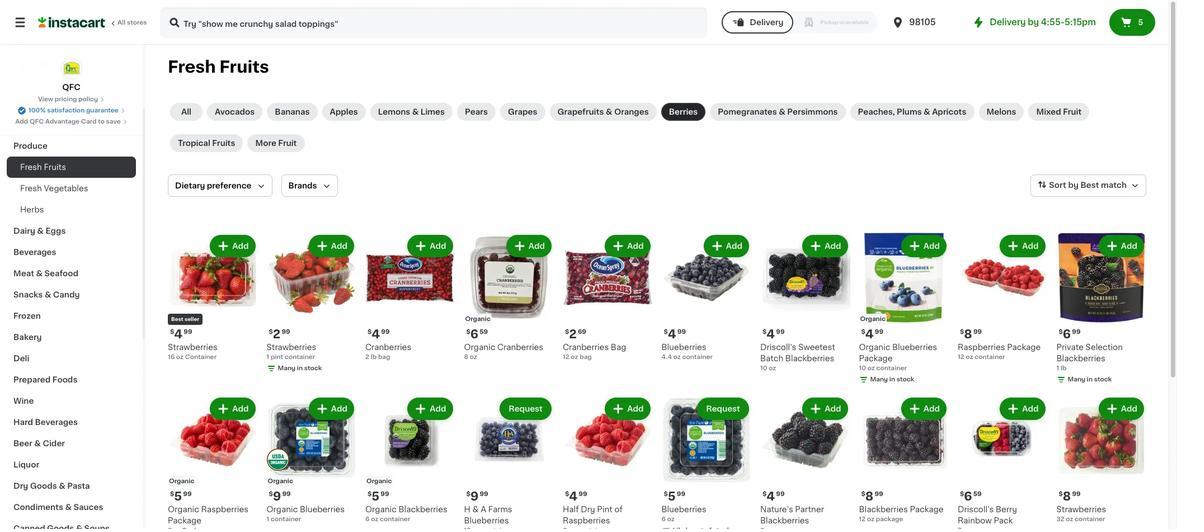 Task type: vqa. For each thing, say whether or not it's contained in the screenshot.
"Organic Cranberries 8 oz"
yes



Task type: locate. For each thing, give the bounding box(es) containing it.
2 horizontal spatial many
[[1068, 376, 1086, 383]]

1 request from the left
[[509, 405, 543, 413]]

avocados link
[[207, 103, 263, 121]]

1 horizontal spatial stock
[[897, 376, 915, 383]]

wine
[[13, 397, 34, 405]]

2 vertical spatial 1
[[267, 517, 269, 523]]

2 9 from the left
[[471, 491, 479, 503]]

12 inside raspberries package 12 oz container
[[958, 354, 965, 360]]

strawberries
[[168, 343, 218, 351], [267, 343, 316, 351], [1057, 506, 1107, 514]]

1 horizontal spatial 12
[[859, 517, 866, 523]]

0 horizontal spatial 2
[[273, 328, 281, 340]]

blackberries up package
[[859, 506, 908, 514]]

0 horizontal spatial $ 5 99
[[170, 491, 192, 503]]

buy
[[31, 37, 47, 45]]

beverages link
[[7, 242, 136, 263]]

4 for cranberries
[[372, 328, 380, 340]]

1 horizontal spatial request
[[706, 405, 740, 413]]

$ inside the $ 2 69
[[565, 329, 569, 335]]

add button for 6 oz container
[[409, 399, 452, 419]]

0 vertical spatial qfc
[[62, 83, 80, 91]]

4 for organic blueberries package
[[866, 328, 874, 340]]

& for beer & cider
[[34, 440, 41, 448]]

1 horizontal spatial best
[[1081, 181, 1099, 189]]

delivery inside button
[[750, 18, 784, 26]]

99 up "strawberries 1 pint container"
[[282, 329, 290, 335]]

beverages up cider
[[35, 419, 78, 426]]

$ 4 99 up cranberries 2 lb bag
[[368, 328, 390, 340]]

1 horizontal spatial in
[[890, 376, 896, 383]]

$ up blueberries 6 oz
[[664, 491, 668, 498]]

1 horizontal spatial dry
[[581, 506, 595, 514]]

0 horizontal spatial strawberries
[[168, 343, 218, 351]]

1 vertical spatial fresh
[[20, 163, 42, 171]]

match
[[1101, 181, 1127, 189]]

1 horizontal spatial 9
[[471, 491, 479, 503]]

in down organic blueberries package 10 oz container
[[890, 376, 896, 383]]

apricots
[[932, 108, 967, 116]]

4 up nature's
[[767, 491, 775, 503]]

99 for 2 lb bag
[[381, 329, 390, 335]]

many down organic blueberries package 10 oz container
[[871, 376, 888, 383]]

oz inside organic cranberries 8 oz
[[470, 354, 477, 360]]

1 horizontal spatial lb
[[1061, 365, 1067, 371]]

buy it again
[[31, 37, 79, 45]]

12 inside cranberries bag 12 oz bag
[[563, 354, 570, 360]]

0 vertical spatial by
[[1028, 18, 1039, 26]]

organic inside organic cranberries 8 oz
[[464, 343, 496, 351]]

3 cranberries from the left
[[563, 343, 609, 351]]

0 horizontal spatial $ 6 59
[[466, 328, 488, 340]]

0 horizontal spatial raspberries
[[201, 506, 249, 514]]

$ for 4.4 oz container
[[664, 329, 668, 335]]

nature's
[[761, 506, 793, 514]]

99 up organic blueberries package 10 oz container
[[875, 329, 884, 335]]

$ 4 99 down the best seller at bottom
[[170, 328, 192, 340]]

2 10 from the left
[[859, 365, 866, 371]]

10 inside organic blueberries package 10 oz container
[[859, 365, 866, 371]]

1 cranberries from the left
[[365, 343, 411, 351]]

0 horizontal spatial lb
[[371, 354, 377, 360]]

best inside field
[[1081, 181, 1099, 189]]

blackberries down private
[[1057, 355, 1106, 362]]

$ 4 99
[[170, 328, 192, 340], [368, 328, 390, 340], [664, 328, 686, 340], [763, 328, 785, 340], [862, 328, 884, 340], [565, 491, 587, 503], [763, 491, 785, 503]]

$ up organic cranberries 8 oz
[[466, 329, 471, 335]]

2 request from the left
[[706, 405, 740, 413]]

$ up batch
[[763, 329, 767, 335]]

$ inside $ 2 99
[[269, 329, 273, 335]]

$ 4 99 for driscoll's sweetest batch blackberries
[[763, 328, 785, 340]]

99 up 'organic blueberries 1 container'
[[282, 491, 291, 498]]

& left eggs
[[37, 227, 44, 235]]

organic
[[465, 316, 491, 322], [860, 316, 886, 322], [464, 343, 496, 351], [859, 343, 891, 351], [169, 479, 194, 485], [268, 479, 293, 485], [367, 479, 392, 485], [168, 506, 199, 514], [267, 506, 298, 514], [365, 506, 397, 514]]

2 $ 5 99 from the left
[[368, 491, 389, 503]]

stock
[[304, 365, 322, 371], [897, 376, 915, 383], [1095, 376, 1112, 383]]

& left sauces on the left bottom
[[65, 504, 72, 512]]

99 for 12 oz package
[[875, 491, 884, 498]]

1 horizontal spatial qfc
[[62, 83, 80, 91]]

by inside field
[[1069, 181, 1079, 189]]

bag
[[611, 343, 626, 351]]

$ 9 99 for organic blueberries
[[269, 491, 291, 503]]

8 inside organic cranberries 8 oz
[[464, 354, 468, 360]]

blackberries left h on the left bottom of page
[[399, 506, 448, 514]]

qfc inside 'link'
[[62, 83, 80, 91]]

satisfaction
[[47, 107, 85, 114]]

fresh vegetables
[[20, 185, 88, 193]]

all stores
[[118, 20, 147, 26]]

1 horizontal spatial $ 9 99
[[466, 491, 488, 503]]

99 for 6 oz
[[677, 491, 686, 498]]

0 horizontal spatial $ 9 99
[[269, 491, 291, 503]]

in down "strawberries 1 pint container"
[[297, 365, 303, 371]]

all up 'tropical'
[[181, 108, 191, 116]]

& inside h & a farms blueberries
[[473, 506, 479, 514]]

oz inside organic blackberries 6 oz container
[[371, 517, 378, 523]]

cider
[[43, 440, 65, 448]]

1 horizontal spatial request button
[[699, 399, 748, 419]]

4 up the half
[[569, 491, 578, 503]]

herbs
[[20, 206, 44, 214]]

request button for 9
[[501, 399, 551, 419]]

add for 1 pint container
[[331, 242, 348, 250]]

many
[[278, 365, 296, 371], [871, 376, 888, 383], [1068, 376, 1086, 383]]

99 up raspberries package 12 oz container
[[974, 329, 982, 335]]

&
[[412, 108, 419, 116], [606, 108, 613, 116], [779, 108, 786, 116], [924, 108, 931, 116], [37, 227, 44, 235], [36, 270, 43, 278], [45, 291, 51, 299], [34, 440, 41, 448], [59, 482, 65, 490], [65, 504, 72, 512], [473, 506, 479, 514]]

$ 4 99 up blueberries 4.4 oz container
[[664, 328, 686, 340]]

driscoll's inside driscoll's sweetest batch blackberries 10 oz
[[761, 343, 797, 351]]

& left a
[[473, 506, 479, 514]]

$ 5 99 for organic blackberries
[[368, 491, 389, 503]]

fresh down produce
[[20, 163, 42, 171]]

99 up cranberries 2 lb bag
[[381, 329, 390, 335]]

99 for 16 oz container
[[184, 329, 192, 335]]

all inside "link"
[[181, 108, 191, 116]]

peaches, plums & apricots link
[[850, 103, 975, 121]]

container inside "strawberries 1 pint container"
[[285, 354, 315, 360]]

strawberries up the container
[[168, 343, 218, 351]]

batch
[[761, 355, 784, 362]]

goods
[[30, 482, 57, 490]]

2 vertical spatial fresh
[[20, 185, 42, 193]]

$ 5 99 for blueberries
[[664, 491, 686, 503]]

$ 5 99 up blueberries 6 oz
[[664, 491, 686, 503]]

1 horizontal spatial driscoll's
[[958, 506, 994, 514]]

$ 6 59 for organic cranberries
[[466, 328, 488, 340]]

9 for h & a farms blueberries
[[471, 491, 479, 503]]

0 vertical spatial dry
[[13, 482, 28, 490]]

& left "persimmons"
[[779, 108, 786, 116]]

1 horizontal spatial by
[[1069, 181, 1079, 189]]

stock down "strawberries 1 pint container"
[[304, 365, 322, 371]]

2 horizontal spatial $ 8 99
[[1059, 491, 1081, 503]]

59 up the driscoll's berry rainbow pack at the right bottom of page
[[974, 491, 982, 498]]

0 horizontal spatial in
[[297, 365, 303, 371]]

package inside organic raspberries package
[[168, 517, 202, 525]]

2 horizontal spatial 12
[[958, 354, 965, 360]]

fruit for more fruit
[[278, 139, 297, 147]]

1 horizontal spatial $ 8 99
[[960, 328, 982, 340]]

1 vertical spatial lb
[[1061, 365, 1067, 371]]

1 horizontal spatial fresh fruits
[[168, 59, 269, 75]]

1 horizontal spatial cranberries
[[498, 343, 544, 351]]

0 horizontal spatial many
[[278, 365, 296, 371]]

5 button
[[1110, 9, 1156, 36]]

0 horizontal spatial driscoll's
[[761, 343, 797, 351]]

$ for 12 oz package
[[862, 491, 866, 498]]

add for 6 oz container
[[430, 405, 446, 413]]

1 vertical spatial 1
[[1057, 365, 1060, 371]]

& for condiments & sauces
[[65, 504, 72, 512]]

1 $ 9 99 from the left
[[269, 491, 291, 503]]

9 up 'organic blueberries 1 container'
[[273, 491, 281, 503]]

$ 4 99 for cranberries
[[368, 328, 390, 340]]

5 inside "button"
[[1138, 18, 1144, 26]]

99 inside $ 2 99
[[282, 329, 290, 335]]

dry inside dry goods & pasta "link"
[[13, 482, 28, 490]]

blackberries inside organic blackberries 6 oz container
[[399, 506, 448, 514]]

of
[[615, 506, 623, 514]]

by for delivery
[[1028, 18, 1039, 26]]

$ for 32 oz container
[[1059, 491, 1063, 498]]

fresh up 'herbs'
[[20, 185, 42, 193]]

0 horizontal spatial by
[[1028, 18, 1039, 26]]

& for snacks & candy
[[45, 291, 51, 299]]

qfc up view pricing policy link
[[62, 83, 80, 91]]

fruits up avocados link
[[220, 59, 269, 75]]

99 for 1 container
[[282, 491, 291, 498]]

$ 8 99 up raspberries package 12 oz container
[[960, 328, 982, 340]]

more fruit link
[[248, 134, 305, 152]]

1 horizontal spatial many in stock
[[871, 376, 915, 383]]

5 for organic blackberries
[[372, 491, 380, 503]]

organic inside organic raspberries package
[[168, 506, 199, 514]]

12 inside the blackberries package 12 oz package
[[859, 517, 866, 523]]

$ 9 99 up 'organic blueberries 1 container'
[[269, 491, 291, 503]]

pint
[[271, 354, 283, 360]]

dietary preference button
[[168, 175, 272, 197]]

driscoll's inside the driscoll's berry rainbow pack
[[958, 506, 994, 514]]

2 bag from the left
[[580, 354, 592, 360]]

$ up 32
[[1059, 491, 1063, 498]]

$ 8 99 for blackberries package
[[862, 491, 884, 503]]

snacks & candy link
[[7, 284, 136, 306]]

8 for raspberries package
[[964, 328, 973, 340]]

3 $ 5 99 from the left
[[664, 491, 686, 503]]

$ for 6 oz
[[664, 491, 668, 498]]

package inside the blackberries package 12 oz package
[[910, 506, 944, 514]]

oz inside the blackberries package 12 oz package
[[867, 517, 875, 523]]

many down pint
[[278, 365, 296, 371]]

1 horizontal spatial delivery
[[990, 18, 1026, 26]]

blueberries 6 oz
[[662, 506, 707, 523]]

container
[[285, 354, 315, 360], [683, 354, 713, 360], [975, 354, 1005, 360], [877, 365, 907, 371], [271, 517, 301, 523], [380, 517, 410, 523], [1075, 517, 1106, 523]]

qfc
[[62, 83, 80, 91], [30, 119, 44, 125]]

bag
[[378, 354, 390, 360], [580, 354, 592, 360]]

12 for cranberries
[[563, 354, 570, 360]]

4 up organic blueberries package 10 oz container
[[866, 328, 874, 340]]

strawberries 16 oz container
[[168, 343, 218, 360]]

2 horizontal spatial strawberries
[[1057, 506, 1107, 514]]

2 horizontal spatial $ 5 99
[[664, 491, 686, 503]]

1 horizontal spatial raspberries
[[563, 517, 610, 525]]

$ 2 99
[[269, 328, 290, 340]]

dry goods & pasta
[[13, 482, 90, 490]]

grapefruits
[[558, 108, 604, 116]]

2 horizontal spatial in
[[1087, 376, 1093, 383]]

cranberries for 4
[[365, 343, 411, 351]]

$ up organic blueberries package 10 oz container
[[862, 329, 866, 335]]

0 horizontal spatial cranberries
[[365, 343, 411, 351]]

0 vertical spatial fresh fruits
[[168, 59, 269, 75]]

add button for 8 oz
[[507, 236, 551, 256]]

0 vertical spatial driscoll's
[[761, 343, 797, 351]]

cranberries
[[365, 343, 411, 351], [498, 343, 544, 351], [563, 343, 609, 351]]

0 vertical spatial beverages
[[13, 248, 56, 256]]

blackberries inside the blackberries package 12 oz package
[[859, 506, 908, 514]]

fresh up all "link"
[[168, 59, 216, 75]]

99 down the best seller at bottom
[[184, 329, 192, 335]]

preference
[[207, 182, 252, 190]]

stores
[[127, 20, 147, 26]]

$ up the rainbow
[[960, 491, 964, 498]]

by right sort
[[1069, 181, 1079, 189]]

meat & seafood link
[[7, 263, 136, 284]]

0 horizontal spatial stock
[[304, 365, 322, 371]]

container inside blueberries 4.4 oz container
[[683, 354, 713, 360]]

1 9 from the left
[[273, 491, 281, 503]]

1 vertical spatial all
[[181, 108, 191, 116]]

add button for 4.4 oz container
[[705, 236, 748, 256]]

1 horizontal spatial 2
[[365, 354, 369, 360]]

& left candy at the left bottom
[[45, 291, 51, 299]]

1 horizontal spatial 10
[[859, 365, 866, 371]]

1 vertical spatial by
[[1069, 181, 1079, 189]]

1 bag from the left
[[378, 354, 390, 360]]

container inside raspberries package 12 oz container
[[975, 354, 1005, 360]]

all left stores
[[118, 20, 126, 26]]

stock down private selection blackberries 1 lb
[[1095, 376, 1112, 383]]

$ 6 59
[[466, 328, 488, 340], [960, 491, 982, 503]]

1 horizontal spatial many
[[871, 376, 888, 383]]

$ for 8 oz
[[466, 329, 471, 335]]

fruit right more
[[278, 139, 297, 147]]

request button
[[501, 399, 551, 419], [699, 399, 748, 419]]

$ up 4.4
[[664, 329, 668, 335]]

1 inside "strawberries 1 pint container"
[[267, 354, 269, 360]]

$ up pint
[[269, 329, 273, 335]]

6
[[471, 328, 479, 340], [1063, 328, 1071, 340], [964, 491, 973, 503], [365, 517, 370, 523], [662, 517, 666, 523]]

0 horizontal spatial $ 8 99
[[862, 491, 884, 503]]

0 horizontal spatial fruit
[[278, 139, 297, 147]]

strawberries for 8
[[1057, 506, 1107, 514]]

& right beer
[[34, 440, 41, 448]]

1 horizontal spatial $ 5 99
[[368, 491, 389, 503]]

foods
[[52, 376, 77, 384]]

0 horizontal spatial delivery
[[750, 18, 784, 26]]

fresh
[[168, 59, 216, 75], [20, 163, 42, 171], [20, 185, 42, 193]]

99 up package
[[875, 491, 884, 498]]

package
[[1007, 343, 1041, 351], [859, 355, 893, 362], [910, 506, 944, 514], [168, 517, 202, 525]]

snacks & candy
[[13, 291, 80, 299]]

add for 32 oz container
[[1121, 405, 1138, 413]]

$ up the blackberries package 12 oz package
[[862, 491, 866, 498]]

dietary preference
[[175, 182, 252, 190]]

0 vertical spatial lb
[[371, 354, 377, 360]]

$ 6 59 up the rainbow
[[960, 491, 982, 503]]

blackberries down "sweetest"
[[786, 355, 835, 362]]

organic inside 'organic blueberries 1 container'
[[267, 506, 298, 514]]

mixed
[[1037, 108, 1062, 116]]

2 horizontal spatial cranberries
[[563, 343, 609, 351]]

99 for 1 pint container
[[282, 329, 290, 335]]

2 $ 9 99 from the left
[[466, 491, 488, 503]]

$ 4 99 up nature's
[[763, 491, 785, 503]]

dry left the pint
[[581, 506, 595, 514]]

lists link
[[7, 53, 136, 75]]

add button for 1 lb
[[1100, 236, 1143, 256]]

oz
[[176, 354, 184, 360], [470, 354, 477, 360], [571, 354, 578, 360], [674, 354, 681, 360], [966, 354, 974, 360], [769, 365, 776, 371], [868, 365, 875, 371], [371, 517, 378, 523], [667, 517, 675, 523], [867, 517, 875, 523], [1066, 517, 1074, 523]]

& for grapefruits & oranges
[[606, 108, 613, 116]]

in for 6
[[1087, 376, 1093, 383]]

& left pasta
[[59, 482, 65, 490]]

produce link
[[7, 135, 136, 157]]

$ inside $ 6 99
[[1059, 329, 1063, 335]]

fresh fruits up fresh vegetables
[[20, 163, 66, 171]]

0 vertical spatial $ 6 59
[[466, 328, 488, 340]]

1 horizontal spatial 59
[[974, 491, 982, 498]]

$ left 69
[[565, 329, 569, 335]]

$ for 6 oz container
[[368, 491, 372, 498]]

0 horizontal spatial 9
[[273, 491, 281, 503]]

2 horizontal spatial many in stock
[[1068, 376, 1112, 383]]

add for 8 oz
[[529, 242, 545, 250]]

many down private selection blackberries 1 lb
[[1068, 376, 1086, 383]]

1 vertical spatial driscoll's
[[958, 506, 994, 514]]

$ 9 99 up a
[[466, 491, 488, 503]]

None search field
[[160, 7, 708, 38]]

0 vertical spatial raspberries
[[958, 343, 1005, 351]]

organic inside organic blueberries package 10 oz container
[[859, 343, 891, 351]]

fruits right 'tropical'
[[212, 139, 235, 147]]

delivery for delivery by 4:55-5:15pm
[[990, 18, 1026, 26]]

99 up organic raspberries package
[[183, 491, 192, 498]]

save
[[106, 119, 121, 125]]

add
[[15, 119, 28, 125], [232, 242, 249, 250], [331, 242, 348, 250], [430, 242, 446, 250], [529, 242, 545, 250], [628, 242, 644, 250], [726, 242, 743, 250], [825, 242, 841, 250], [924, 242, 940, 250], [1023, 242, 1039, 250], [1121, 242, 1138, 250], [232, 405, 249, 413], [331, 405, 348, 413], [430, 405, 446, 413], [628, 405, 644, 413], [825, 405, 841, 413], [924, 405, 940, 413], [1023, 405, 1039, 413], [1121, 405, 1138, 413]]

oz inside blueberries 4.4 oz container
[[674, 354, 681, 360]]

package
[[876, 517, 904, 523]]

99 for 4.4 oz container
[[678, 329, 686, 335]]

stock for 4
[[897, 376, 915, 383]]

fruit right mixed
[[1063, 108, 1082, 116]]

$
[[170, 329, 174, 335], [269, 329, 273, 335], [368, 329, 372, 335], [466, 329, 471, 335], [565, 329, 569, 335], [664, 329, 668, 335], [763, 329, 767, 335], [862, 329, 866, 335], [960, 329, 964, 335], [1059, 329, 1063, 335], [170, 491, 174, 498], [269, 491, 273, 498], [368, 491, 372, 498], [466, 491, 471, 498], [565, 491, 569, 498], [664, 491, 668, 498], [763, 491, 767, 498], [862, 491, 866, 498], [960, 491, 964, 498], [1059, 491, 1063, 498]]

0 horizontal spatial fresh fruits
[[20, 163, 66, 171]]

0 horizontal spatial all
[[118, 20, 126, 26]]

Search field
[[161, 8, 706, 37]]

grapefruits & oranges link
[[550, 103, 657, 121]]

$ 5 99 up organic raspberries package
[[170, 491, 192, 503]]

Best match Sort by field
[[1031, 175, 1147, 197]]

2 inside cranberries 2 lb bag
[[365, 354, 369, 360]]

$ 4 99 for organic blueberries package
[[862, 328, 884, 340]]

add button for 10 oz
[[804, 236, 847, 256]]

99 inside $ 6 99
[[1072, 329, 1081, 335]]

0 vertical spatial 1
[[267, 354, 269, 360]]

6 for private selection blackberries
[[1063, 328, 1071, 340]]

0 vertical spatial 59
[[480, 329, 488, 335]]

oz inside strawberries 16 oz container
[[176, 354, 184, 360]]

0 horizontal spatial 59
[[480, 329, 488, 335]]

2 horizontal spatial raspberries
[[958, 343, 1005, 351]]

& for meat & seafood
[[36, 270, 43, 278]]

0 horizontal spatial 12
[[563, 354, 570, 360]]

fruit for mixed fruit
[[1063, 108, 1082, 116]]

many for 4
[[871, 376, 888, 383]]

1 vertical spatial best
[[171, 316, 183, 322]]

fresh for fresh vegetables link
[[20, 185, 42, 193]]

beer
[[13, 440, 32, 448]]

9
[[273, 491, 281, 503], [471, 491, 479, 503]]

delivery for delivery
[[750, 18, 784, 26]]

all for all
[[181, 108, 191, 116]]

many in stock down "strawberries 1 pint container"
[[278, 365, 322, 371]]

product group
[[168, 233, 258, 362], [267, 233, 357, 375], [365, 233, 455, 362], [464, 233, 554, 362], [563, 233, 653, 362], [662, 233, 752, 362], [761, 233, 850, 373], [859, 233, 949, 386], [958, 233, 1048, 362], [1057, 233, 1147, 386], [168, 395, 258, 529], [267, 395, 357, 524], [365, 395, 455, 524], [464, 395, 554, 529], [563, 395, 653, 529], [662, 395, 752, 529], [761, 395, 850, 529], [859, 395, 949, 524], [958, 395, 1048, 529], [1057, 395, 1147, 524]]

by
[[1028, 18, 1039, 26], [1069, 181, 1079, 189]]

strawberries up pint
[[267, 343, 316, 351]]

all link
[[170, 103, 203, 121]]

by left 4:55-
[[1028, 18, 1039, 26]]

fruits up fresh vegetables
[[44, 163, 66, 171]]

add button
[[211, 236, 254, 256], [310, 236, 353, 256], [409, 236, 452, 256], [507, 236, 551, 256], [606, 236, 649, 256], [705, 236, 748, 256], [804, 236, 847, 256], [903, 236, 946, 256], [1001, 236, 1045, 256], [1100, 236, 1143, 256], [211, 399, 254, 419], [310, 399, 353, 419], [409, 399, 452, 419], [606, 399, 649, 419], [804, 399, 847, 419], [903, 399, 946, 419], [1001, 399, 1045, 419], [1100, 399, 1143, 419]]

$ 8 99 up the strawberries 32 oz container
[[1059, 491, 1081, 503]]

driscoll's for batch
[[761, 343, 797, 351]]

1 vertical spatial fruit
[[278, 139, 297, 147]]

raspberries inside organic raspberries package
[[201, 506, 249, 514]]

0 horizontal spatial bag
[[378, 354, 390, 360]]

raspberries
[[958, 343, 1005, 351], [201, 506, 249, 514], [563, 517, 610, 525]]

raspberries inside raspberries package 12 oz container
[[958, 343, 1005, 351]]

many in stock for 4
[[871, 376, 915, 383]]

99 up organic blackberries 6 oz container
[[381, 491, 389, 498]]

package inside organic blueberries package 10 oz container
[[859, 355, 893, 362]]

1 $ 5 99 from the left
[[170, 491, 192, 503]]

2 vertical spatial raspberries
[[563, 517, 610, 525]]

1 horizontal spatial all
[[181, 108, 191, 116]]

berries link
[[661, 103, 706, 121]]

driscoll's up batch
[[761, 343, 797, 351]]

$ 4 99 for blueberries
[[664, 328, 686, 340]]

4:55-
[[1041, 18, 1065, 26]]

0 horizontal spatial request
[[509, 405, 543, 413]]

dry inside half dry pint of raspberries
[[581, 506, 595, 514]]

1 10 from the left
[[761, 365, 768, 371]]

raspberries package 12 oz container
[[958, 343, 1041, 360]]

driscoll's up the rainbow
[[958, 506, 994, 514]]

1 request button from the left
[[501, 399, 551, 419]]

99 up blueberries 6 oz
[[677, 491, 686, 498]]

0 horizontal spatial qfc
[[30, 119, 44, 125]]

1 horizontal spatial $ 6 59
[[960, 491, 982, 503]]

it
[[49, 37, 55, 45]]

selection
[[1086, 343, 1123, 351]]

$ 4 99 for half dry pint of raspberries
[[565, 491, 587, 503]]

all stores link
[[38, 7, 148, 38]]

$ down the best seller at bottom
[[170, 329, 174, 335]]

99 up batch
[[776, 329, 785, 335]]

2 horizontal spatial stock
[[1095, 376, 1112, 383]]

stock down organic blueberries package 10 oz container
[[897, 376, 915, 383]]

sort by
[[1050, 181, 1079, 189]]

add button for 12 oz package
[[903, 399, 946, 419]]

$ 4 99 up organic blueberries package 10 oz container
[[862, 328, 884, 340]]

99 for 10 oz
[[776, 329, 785, 335]]

& for lemons & limes
[[412, 108, 419, 116]]

delivery by 4:55-5:15pm
[[990, 18, 1096, 26]]

2 request button from the left
[[699, 399, 748, 419]]

strawberries up 32
[[1057, 506, 1107, 514]]

99 up the strawberries 32 oz container
[[1073, 491, 1081, 498]]

$ 8 99 up package
[[862, 491, 884, 503]]

0 horizontal spatial dry
[[13, 482, 28, 490]]

0 vertical spatial all
[[118, 20, 126, 26]]

fresh fruits up avocados
[[168, 59, 269, 75]]

12 for blackberries
[[859, 517, 866, 523]]

cranberries 2 lb bag
[[365, 343, 411, 360]]

& left oranges
[[606, 108, 613, 116]]

0 horizontal spatial request button
[[501, 399, 551, 419]]

$ 4 99 up batch
[[763, 328, 785, 340]]

$ 5 99 up organic blackberries 6 oz container
[[368, 491, 389, 503]]

in
[[297, 365, 303, 371], [890, 376, 896, 383], [1087, 376, 1093, 383]]

2 horizontal spatial 2
[[569, 328, 577, 340]]

all for all stores
[[118, 20, 126, 26]]

1 vertical spatial $ 6 59
[[960, 491, 982, 503]]

fresh for fresh fruits link
[[20, 163, 42, 171]]

pack
[[994, 517, 1013, 525]]

59
[[480, 329, 488, 335], [974, 491, 982, 498]]

$ up organic blackberries 6 oz container
[[368, 491, 372, 498]]

6 for organic cranberries
[[471, 328, 479, 340]]

2 cranberries from the left
[[498, 343, 544, 351]]

cranberries inside cranberries bag 12 oz bag
[[563, 343, 609, 351]]

dry down liquor
[[13, 482, 28, 490]]

6 for driscoll's berry rainbow pack
[[964, 491, 973, 503]]

fruit inside 'link'
[[1063, 108, 1082, 116]]

1 vertical spatial dry
[[581, 506, 595, 514]]

hard beverages
[[13, 419, 78, 426]]

1 horizontal spatial fruit
[[1063, 108, 1082, 116]]

strawberries 1 pint container
[[267, 343, 316, 360]]

beverages down dairy & eggs
[[13, 248, 56, 256]]

4 down the best seller at bottom
[[174, 328, 183, 340]]

99 up private
[[1072, 329, 1081, 335]]

by for sort
[[1069, 181, 1079, 189]]

9 up h & a farms blueberries
[[471, 491, 479, 503]]

cranberries for 2
[[563, 343, 609, 351]]

1 horizontal spatial bag
[[580, 354, 592, 360]]

& left limes
[[412, 108, 419, 116]]

add button for 12 oz bag
[[606, 236, 649, 256]]

wine link
[[7, 391, 136, 412]]

strawberries for 4
[[168, 343, 218, 351]]

0 horizontal spatial 10
[[761, 365, 768, 371]]

add for 2 lb bag
[[430, 242, 446, 250]]

1 vertical spatial raspberries
[[201, 506, 249, 514]]

4.4
[[662, 354, 672, 360]]

$ 4 99 for strawberries
[[170, 328, 192, 340]]

$ 6 59 up organic cranberries 8 oz
[[466, 328, 488, 340]]

add button for 2 lb bag
[[409, 236, 452, 256]]



Task type: describe. For each thing, give the bounding box(es) containing it.
limes
[[421, 108, 445, 116]]

$ up the half
[[565, 491, 569, 498]]

item badge image
[[267, 449, 289, 471]]

add for 12 oz bag
[[628, 242, 644, 250]]

organic raspberries package
[[168, 506, 249, 525]]

many for 6
[[1068, 376, 1086, 383]]

$ for 16 oz container
[[170, 329, 174, 335]]

blueberries inside 'organic blueberries 1 container'
[[300, 506, 345, 514]]

99 for 10 oz container
[[875, 329, 884, 335]]

4 for half dry pint of raspberries
[[569, 491, 578, 503]]

99 for 12 oz container
[[974, 329, 982, 335]]

service type group
[[722, 11, 878, 34]]

container inside organic blackberries 6 oz container
[[380, 517, 410, 523]]

blueberries inside organic blueberries package 10 oz container
[[893, 343, 938, 351]]

driscoll's for rainbow
[[958, 506, 994, 514]]

many for 2
[[278, 365, 296, 371]]

sort
[[1050, 181, 1067, 189]]

10 inside driscoll's sweetest batch blackberries 10 oz
[[761, 365, 768, 371]]

$ for 1 lb
[[1059, 329, 1063, 335]]

0 vertical spatial fresh
[[168, 59, 216, 75]]

5 for blueberries
[[668, 491, 676, 503]]

nature's partner blackberries
[[761, 506, 824, 525]]

thanksgiving
[[13, 121, 67, 129]]

organic blueberries 1 container
[[267, 506, 345, 523]]

plums
[[897, 108, 922, 116]]

h
[[464, 506, 471, 514]]

bag inside cranberries 2 lb bag
[[378, 354, 390, 360]]

bananas link
[[267, 103, 318, 121]]

oz inside cranberries bag 12 oz bag
[[571, 354, 578, 360]]

herbs link
[[7, 199, 136, 221]]

add button for 16 oz container
[[211, 236, 254, 256]]

& for dairy & eggs
[[37, 227, 44, 235]]

apples link
[[322, 103, 366, 121]]

buy it again link
[[7, 30, 136, 53]]

4 for nature's partner blackberries
[[767, 491, 775, 503]]

1 vertical spatial fruits
[[212, 139, 235, 147]]

h & a farms blueberries
[[464, 506, 512, 525]]

recipes link
[[7, 93, 136, 114]]

oz inside organic blueberries package 10 oz container
[[868, 365, 875, 371]]

& inside "link"
[[59, 482, 65, 490]]

dietary
[[175, 182, 205, 190]]

deli
[[13, 355, 29, 363]]

sweetest
[[799, 343, 836, 351]]

add button for 32 oz container
[[1100, 399, 1143, 419]]

meat
[[13, 270, 34, 278]]

blackberries inside driscoll's sweetest batch blackberries 10 oz
[[786, 355, 835, 362]]

view pricing policy
[[38, 96, 98, 102]]

peaches, plums & apricots
[[858, 108, 967, 116]]

add for 1 lb
[[1121, 242, 1138, 250]]

prepared foods link
[[7, 369, 136, 391]]

instacart logo image
[[38, 16, 105, 29]]

peaches,
[[858, 108, 895, 116]]

59 for driscoll's berry rainbow pack
[[974, 491, 982, 498]]

container inside 'organic blueberries 1 container'
[[271, 517, 301, 523]]

snacks
[[13, 291, 43, 299]]

$ for 12 oz bag
[[565, 329, 569, 335]]

1 vertical spatial beverages
[[35, 419, 78, 426]]

$ up nature's
[[763, 491, 767, 498]]

berry
[[996, 506, 1018, 514]]

oz inside driscoll's sweetest batch blackberries 10 oz
[[769, 365, 776, 371]]

9 for organic blueberries
[[273, 491, 281, 503]]

dairy & eggs link
[[7, 221, 136, 242]]

5:15pm
[[1065, 18, 1096, 26]]

16
[[168, 354, 175, 360]]

in for 2
[[297, 365, 303, 371]]

bakery
[[13, 334, 42, 341]]

8 for strawberries
[[1063, 491, 1071, 503]]

69
[[578, 329, 587, 335]]

$ 2 69
[[565, 328, 587, 340]]

grapes link
[[500, 103, 545, 121]]

guarantee
[[86, 107, 119, 114]]

$ for 1 container
[[269, 491, 273, 498]]

more fruit
[[255, 139, 297, 147]]

5 for organic raspberries package
[[174, 491, 182, 503]]

pasta
[[67, 482, 90, 490]]

best seller
[[171, 316, 199, 322]]

oranges
[[614, 108, 649, 116]]

& for pomegranates & persimmons
[[779, 108, 786, 116]]

6 inside blueberries 6 oz
[[662, 517, 666, 523]]

add for 16 oz container
[[232, 242, 249, 250]]

1 vertical spatial qfc
[[30, 119, 44, 125]]

$ for 10 oz
[[763, 329, 767, 335]]

request button for 5
[[699, 399, 748, 419]]

$ for 12 oz container
[[960, 329, 964, 335]]

partner
[[795, 506, 824, 514]]

add button for 1 pint container
[[310, 236, 353, 256]]

1 vertical spatial fresh fruits
[[20, 163, 66, 171]]

& right plums
[[924, 108, 931, 116]]

organic inside organic blackberries 6 oz container
[[365, 506, 397, 514]]

0 vertical spatial fruits
[[220, 59, 269, 75]]

add for 10 oz
[[825, 242, 841, 250]]

many in stock for 2
[[278, 365, 322, 371]]

99 for 1 lb
[[1072, 329, 1081, 335]]

prepared foods
[[13, 376, 77, 384]]

$ up organic raspberries package
[[170, 491, 174, 498]]

half
[[563, 506, 579, 514]]

add for 12 oz container
[[1023, 242, 1039, 250]]

4 for driscoll's sweetest batch blackberries
[[767, 328, 775, 340]]

beer & cider
[[13, 440, 65, 448]]

blackberries inside nature's partner blackberries
[[761, 517, 810, 525]]

1 inside 'organic blueberries 1 container'
[[267, 517, 269, 523]]

lemons & limes
[[378, 108, 445, 116]]

bag inside cranberries bag 12 oz bag
[[580, 354, 592, 360]]

container inside the strawberries 32 oz container
[[1075, 517, 1106, 523]]

add button for 12 oz container
[[1001, 236, 1045, 256]]

6 inside organic blackberries 6 oz container
[[365, 517, 370, 523]]

add for 10 oz container
[[924, 242, 940, 250]]

best for best match
[[1081, 181, 1099, 189]]

condiments
[[13, 504, 63, 512]]

$ up h on the left bottom of page
[[466, 491, 471, 498]]

add button for 10 oz container
[[903, 236, 946, 256]]

raspberries inside half dry pint of raspberries
[[563, 517, 610, 525]]

2 for cranberries bag
[[569, 328, 577, 340]]

1 horizontal spatial strawberries
[[267, 343, 316, 351]]

stock for 6
[[1095, 376, 1112, 383]]

half dry pint of raspberries
[[563, 506, 623, 525]]

100% satisfaction guarantee button
[[17, 104, 125, 115]]

best for best seller
[[171, 316, 183, 322]]

condiments & sauces link
[[7, 497, 136, 518]]

tropical fruits
[[178, 139, 235, 147]]

organic cranberries 8 oz
[[464, 343, 544, 360]]

blueberries inside h & a farms blueberries
[[464, 517, 509, 525]]

farms
[[488, 506, 512, 514]]

grapes
[[508, 108, 538, 116]]

99 for 32 oz container
[[1073, 491, 1081, 498]]

pint
[[597, 506, 613, 514]]

dairy
[[13, 227, 35, 235]]

oz inside blueberries 6 oz
[[667, 517, 675, 523]]

99 up nature's
[[776, 491, 785, 498]]

fresh vegetables link
[[7, 178, 136, 199]]

qfc logo image
[[61, 58, 82, 79]]

more
[[255, 139, 276, 147]]

container inside organic blueberries package 10 oz container
[[877, 365, 907, 371]]

add qfc advantage card to save
[[15, 119, 121, 125]]

& for h & a farms blueberries
[[473, 506, 479, 514]]

12 for raspberries
[[958, 354, 965, 360]]

lemons & limes link
[[370, 103, 453, 121]]

delivery by 4:55-5:15pm link
[[972, 16, 1096, 29]]

strawberries 32 oz container
[[1057, 506, 1107, 523]]

delivery button
[[722, 11, 794, 34]]

sauces
[[74, 504, 103, 512]]

add for 1 container
[[331, 405, 348, 413]]

2 vertical spatial fruits
[[44, 163, 66, 171]]

59 for organic cranberries
[[480, 329, 488, 335]]

4 for strawberries
[[174, 328, 183, 340]]

$ 5 99 for organic raspberries package
[[170, 491, 192, 503]]

pears link
[[457, 103, 496, 121]]

1 inside private selection blackberries 1 lb
[[1057, 365, 1060, 371]]

mixed fruit
[[1037, 108, 1082, 116]]

organic blueberries package 10 oz container
[[859, 343, 938, 371]]

policy
[[78, 96, 98, 102]]

package inside raspberries package 12 oz container
[[1007, 343, 1041, 351]]

4 for blueberries
[[668, 328, 676, 340]]

lemons
[[378, 108, 410, 116]]

rainbow
[[958, 517, 992, 525]]

blueberries inside blueberries 4.4 oz container
[[662, 343, 707, 351]]

berries
[[669, 108, 698, 116]]

to
[[98, 119, 105, 125]]

add for 4.4 oz container
[[726, 242, 743, 250]]

grapefruits & oranges
[[558, 108, 649, 116]]

98105 button
[[892, 7, 959, 38]]

eggs
[[46, 227, 66, 235]]

blackberries inside private selection blackberries 1 lb
[[1057, 355, 1106, 362]]

100%
[[29, 107, 46, 114]]

lb inside private selection blackberries 1 lb
[[1061, 365, 1067, 371]]

driscoll's sweetest batch blackberries 10 oz
[[761, 343, 836, 371]]

oz inside the strawberries 32 oz container
[[1066, 517, 1074, 523]]

pomegranates & persimmons link
[[710, 103, 846, 121]]

8 for blackberries package
[[866, 491, 874, 503]]

lb inside cranberries 2 lb bag
[[371, 354, 377, 360]]

98105
[[910, 18, 936, 26]]

stock for 2
[[304, 365, 322, 371]]

$ for 10 oz container
[[862, 329, 866, 335]]

card
[[81, 119, 96, 125]]

$ for 2 lb bag
[[368, 329, 372, 335]]

99 for 6 oz container
[[381, 491, 389, 498]]

$ 9 99 for h & a farms blueberries
[[466, 491, 488, 503]]

$ 8 99 for raspberries package
[[960, 328, 982, 340]]

pears
[[465, 108, 488, 116]]

cranberries inside organic cranberries 8 oz
[[498, 343, 544, 351]]

oz inside raspberries package 12 oz container
[[966, 354, 974, 360]]

advantage
[[45, 119, 80, 125]]

meat & seafood
[[13, 270, 78, 278]]

pricing
[[55, 96, 77, 102]]

apples
[[330, 108, 358, 116]]

99 up the half
[[579, 491, 587, 498]]

$ for 1 pint container
[[269, 329, 273, 335]]

99 up a
[[480, 491, 488, 498]]



